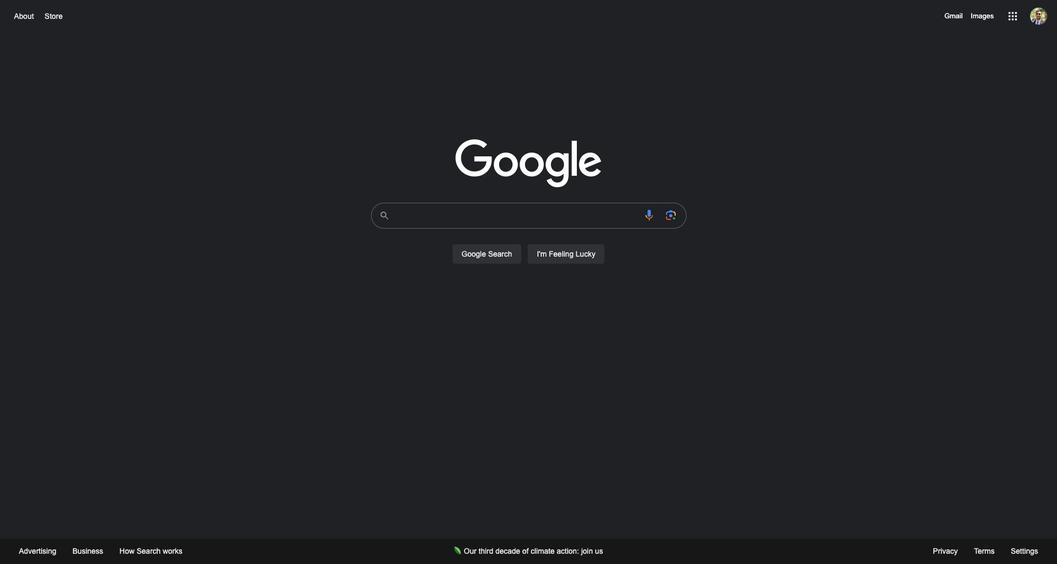 Task type: vqa. For each thing, say whether or not it's contained in the screenshot.
list box
no



Task type: describe. For each thing, give the bounding box(es) containing it.
search by voice image
[[642, 209, 655, 222]]

Search text field
[[397, 204, 636, 228]]

search by image image
[[664, 209, 677, 222]]



Task type: locate. For each thing, give the bounding box(es) containing it.
google image
[[455, 139, 602, 189]]

None search field
[[11, 200, 1046, 277]]



